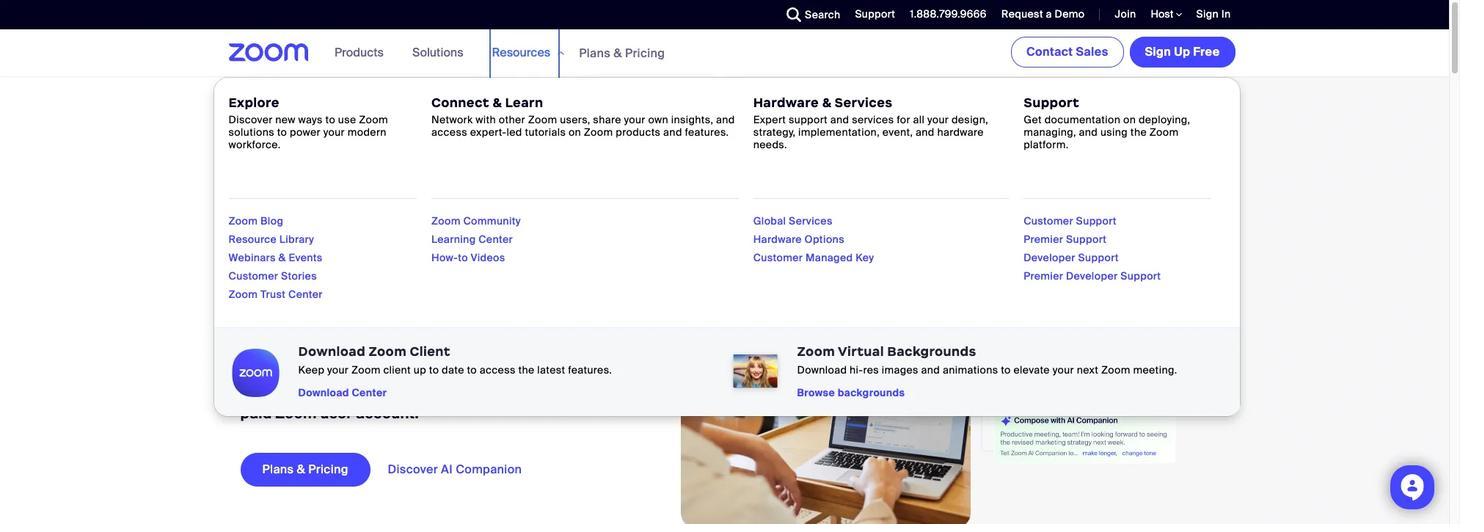 Task type: vqa. For each thing, say whether or not it's contained in the screenshot.
"Personal Menu" menu
no



Task type: locate. For each thing, give the bounding box(es) containing it.
plans down "paid" in the bottom of the page
[[262, 462, 294, 477]]

1 horizontal spatial features.
[[685, 126, 729, 139]]

2 horizontal spatial customer
[[1024, 214, 1074, 228]]

hardware inside hardware & services expert support and services for all your design, strategy, implementation, event, and hardware needs.
[[753, 95, 819, 111]]

and left using on the top of the page
[[1079, 126, 1098, 139]]

0 vertical spatial the
[[1131, 126, 1147, 139]]

zoom down needs
[[359, 113, 388, 126]]

ai
[[263, 96, 273, 109], [240, 159, 292, 223], [285, 363, 300, 382], [441, 462, 453, 477]]

pricing down user
[[309, 462, 348, 477]]

your right all
[[928, 113, 949, 126]]

0 horizontal spatial discover
[[229, 113, 273, 126]]

the left latest
[[518, 363, 535, 377]]

webinars
[[229, 251, 276, 264]]

up
[[414, 363, 426, 377]]

and right for
[[916, 126, 935, 139]]

that inside ai that makes you more
[[304, 159, 416, 223]]

services
[[852, 113, 894, 126]]

download center link
[[298, 386, 387, 399]]

download up browse
[[797, 363, 847, 377]]

assistant
[[539, 363, 603, 382]]

1 horizontal spatial center
[[352, 386, 387, 399]]

customer
[[1024, 214, 1074, 228], [753, 251, 803, 264], [229, 269, 278, 283]]

0 vertical spatial discover
[[229, 113, 273, 126]]

on right tutorials
[[569, 126, 581, 139]]

to right date
[[467, 363, 477, 377]]

zoom up empowers
[[240, 363, 281, 382]]

2 vertical spatial download
[[298, 386, 349, 399]]

0 vertical spatial developer
[[1024, 251, 1076, 264]]

zoom up included
[[352, 363, 381, 377]]

2 premier from the top
[[1024, 269, 1064, 283]]

learn up other
[[505, 95, 543, 111]]

& inside zoom blog resource library webinars & events customer stories zoom trust center
[[279, 251, 286, 264]]

to inside zoom virtual backgrounds download hi-res images and animations to elevate your next zoom meeting.
[[1001, 363, 1011, 377]]

plans & pricing inside product information navigation
[[579, 45, 665, 61]]

browse backgrounds
[[797, 386, 905, 399]]

learn inside connect & learn network with other zoom users, share your own insights, and access expert-led tutorials on zoom products and features.
[[505, 95, 543, 111]]

explore
[[229, 95, 280, 111]]

1 vertical spatial center
[[288, 288, 323, 301]]

sign left up
[[1145, 44, 1171, 59]]

zoom logo image
[[229, 43, 309, 62]]

zoom up learning
[[432, 214, 461, 228]]

and right insights,
[[716, 113, 735, 126]]

0 horizontal spatial that
[[304, 159, 416, 223]]

products
[[616, 126, 661, 139]]

1 horizontal spatial plans
[[579, 45, 611, 61]]

ai up empowers
[[285, 363, 300, 382]]

0 vertical spatial hardware
[[753, 95, 819, 111]]

discover down explore
[[229, 113, 273, 126]]

join link
[[1104, 0, 1140, 29], [1115, 7, 1136, 21]]

zoom left products
[[584, 126, 613, 139]]

services inside hardware & services expert support and services for all your design, strategy, implementation, event, and hardware needs.
[[835, 95, 893, 111]]

plans & pricing
[[579, 45, 665, 61], [262, 462, 348, 477]]

customer support premier support developer support premier developer support
[[1024, 214, 1161, 283]]

zoom left trust
[[229, 288, 258, 301]]

1 vertical spatial services
[[789, 214, 833, 228]]

0 horizontal spatial center
[[288, 288, 323, 301]]

download zoom client image
[[229, 345, 284, 400]]

additional
[[456, 383, 529, 402]]

hardware down global
[[753, 233, 802, 246]]

2 hardware from the top
[[753, 233, 802, 246]]

zoom interface icon image
[[736, 183, 1026, 300], [981, 390, 1176, 464]]

0 vertical spatial with
[[476, 113, 496, 126]]

get
[[1024, 113, 1042, 126]]

your down assistant
[[601, 383, 633, 402]]

services up services
[[835, 95, 893, 111]]

0 vertical spatial sign
[[1197, 7, 1219, 21]]

hardware options link
[[753, 233, 845, 246]]

1 vertical spatial discover
[[388, 462, 438, 477]]

your up at
[[404, 363, 434, 382]]

download inside download zoom client keep your zoom client up to date to access the latest features.
[[298, 343, 366, 360]]

0 horizontal spatial customer
[[229, 269, 278, 283]]

pricing
[[625, 45, 665, 61], [309, 462, 348, 477]]

request a demo link
[[991, 0, 1089, 29], [1002, 7, 1085, 21]]

that inside zoom ai companion is your trusted digital assistant that empowers you.
[[607, 363, 634, 382]]

0 vertical spatial access
[[432, 126, 467, 139]]

plans & pricing up share
[[579, 45, 665, 61]]

download up "keep"
[[298, 343, 366, 360]]

1 vertical spatial companion
[[456, 462, 522, 477]]

1.888.799.9666 button
[[899, 0, 991, 29], [910, 7, 987, 21]]

1 horizontal spatial access
[[480, 363, 516, 377]]

backgrounds
[[838, 386, 905, 399]]

ai down workforce.
[[240, 159, 292, 223]]

connect
[[432, 95, 489, 111]]

zoom inside 'explore discover new ways to use zoom solutions to power your modern workforce.'
[[359, 113, 388, 126]]

your left next
[[1053, 363, 1074, 377]]

developer support link
[[1024, 251, 1119, 264]]

1 horizontal spatial sign
[[1197, 7, 1219, 21]]

empowers
[[240, 383, 314, 402]]

with inside included at no additional cost with your paid zoom user account.
[[568, 383, 598, 402]]

ways
[[298, 113, 323, 126]]

needs
[[353, 96, 384, 109]]

sign in link
[[1186, 0, 1239, 29], [1197, 7, 1231, 21]]

sign for sign in
[[1197, 7, 1219, 21]]

download inside zoom virtual backgrounds download hi-res images and animations to elevate your next zoom meeting.
[[797, 363, 847, 377]]

zoom right other
[[528, 113, 557, 126]]

discover down account.
[[388, 462, 438, 477]]

support link
[[844, 0, 899, 29], [855, 7, 896, 21]]

images
[[882, 363, 919, 377]]

your up download center link
[[327, 363, 349, 377]]

1 vertical spatial access
[[480, 363, 516, 377]]

center down the stories
[[288, 288, 323, 301]]

user
[[320, 404, 352, 423]]

a
[[1046, 7, 1052, 21]]

hardware up expert
[[753, 95, 819, 111]]

with down right image
[[476, 113, 496, 126]]

contact
[[1027, 44, 1073, 59]]

modern
[[348, 126, 387, 139]]

services up hardware options link at right
[[789, 214, 833, 228]]

your left "own"
[[624, 113, 646, 126]]

zoom
[[359, 113, 388, 126], [528, 113, 557, 126], [584, 126, 613, 139], [1150, 126, 1179, 139], [229, 214, 258, 228], [432, 214, 461, 228], [229, 288, 258, 301], [369, 343, 407, 360], [797, 343, 835, 360], [240, 363, 281, 382], [352, 363, 381, 377], [1102, 363, 1131, 377], [276, 404, 317, 423]]

1 horizontal spatial plans & pricing
[[579, 45, 665, 61]]

workforce.
[[229, 138, 281, 151]]

and right support
[[831, 113, 849, 126]]

0 vertical spatial plans & pricing
[[579, 45, 665, 61]]

0 vertical spatial features.
[[685, 126, 729, 139]]

your inside 'explore discover new ways to use zoom solutions to power your modern workforce.'
[[323, 126, 345, 139]]

0 vertical spatial that
[[304, 159, 416, 223]]

learn up network
[[414, 96, 443, 109]]

search
[[805, 8, 841, 21]]

1 horizontal spatial customer
[[753, 251, 803, 264]]

plans inside product information navigation
[[579, 45, 611, 61]]

1 vertical spatial features.
[[568, 363, 612, 377]]

sign up free
[[1145, 44, 1220, 59]]

features. right "own"
[[685, 126, 729, 139]]

share
[[593, 113, 621, 126]]

0 vertical spatial customer
[[1024, 214, 1074, 228]]

sign
[[1197, 7, 1219, 21], [1145, 44, 1171, 59]]

more
[[446, 96, 472, 109], [352, 216, 487, 279]]

that right assistant
[[607, 363, 634, 382]]

0 horizontal spatial with
[[476, 113, 496, 126]]

products button
[[335, 29, 390, 76]]

1 vertical spatial hardware
[[753, 233, 802, 246]]

customer down hardware options link at right
[[753, 251, 803, 264]]

discover inside 'explore discover new ways to use zoom solutions to power your modern workforce.'
[[229, 113, 273, 126]]

1 vertical spatial the
[[518, 363, 535, 377]]

1 vertical spatial that
[[607, 363, 634, 382]]

resource
[[229, 233, 277, 246]]

1 horizontal spatial with
[[568, 383, 598, 402]]

0 vertical spatial premier
[[1024, 233, 1064, 246]]

support
[[855, 7, 896, 21], [1024, 95, 1080, 111], [1076, 214, 1117, 228], [1066, 233, 1107, 246], [1078, 251, 1119, 264], [1121, 269, 1161, 283]]

on
[[1124, 113, 1136, 126], [569, 126, 581, 139]]

tutorials
[[525, 126, 566, 139]]

productive
[[240, 272, 524, 336]]

download zoom client keep your zoom client up to date to access the latest features.
[[298, 343, 612, 377]]

1 vertical spatial pricing
[[309, 462, 348, 477]]

0 vertical spatial download
[[298, 343, 366, 360]]

1 horizontal spatial that
[[607, 363, 634, 382]]

users,
[[560, 113, 591, 126]]

0 horizontal spatial access
[[432, 126, 467, 139]]

zoom ai companion is your trusted digital assistant that empowers you.
[[240, 363, 634, 402]]

plans up connect & learn network with other zoom users, share your own insights, and access expert-led tutorials on zoom products and features.
[[579, 45, 611, 61]]

browse
[[797, 386, 835, 399]]

meetings navigation
[[1008, 29, 1239, 70]]

1 premier from the top
[[1024, 233, 1064, 246]]

1 vertical spatial customer
[[753, 251, 803, 264]]

download for zoom
[[298, 343, 366, 360]]

zoom down empowers
[[276, 404, 317, 423]]

& inside hardware & services expert support and services for all your design, strategy, implementation, event, and hardware needs.
[[822, 95, 832, 111]]

zoom inside zoom ai companion is your trusted digital assistant that empowers you.
[[240, 363, 281, 382]]

2 vertical spatial customer
[[229, 269, 278, 283]]

your inside download zoom client keep your zoom client up to date to access the latest features.
[[327, 363, 349, 377]]

keep
[[298, 363, 325, 377]]

0 vertical spatial center
[[479, 233, 513, 246]]

companion inside zoom ai companion is your trusted digital assistant that empowers you.
[[303, 363, 385, 382]]

0 horizontal spatial the
[[518, 363, 535, 377]]

events
[[289, 251, 323, 264]]

1 vertical spatial developer
[[1066, 269, 1118, 283]]

on inside connect & learn network with other zoom users, share your own insights, and access expert-led tutorials on zoom products and features.
[[569, 126, 581, 139]]

access down learn more
[[432, 126, 467, 139]]

plans & pricing down user
[[262, 462, 348, 477]]

learn
[[505, 95, 543, 111], [414, 96, 443, 109]]

that
[[304, 159, 416, 223], [607, 363, 634, 382]]

download up user
[[298, 386, 349, 399]]

pricing up "own"
[[625, 45, 665, 61]]

sign left in
[[1197, 7, 1219, 21]]

access up additional on the left bottom of page
[[480, 363, 516, 377]]

contact sales link
[[1011, 37, 1124, 68]]

pricing inside product information navigation
[[625, 45, 665, 61]]

1 horizontal spatial the
[[1131, 126, 1147, 139]]

own
[[648, 113, 669, 126]]

customer up premier support link
[[1024, 214, 1074, 228]]

& inside connect & learn network with other zoom users, share your own insights, and access expert-led tutorials on zoom products and features.
[[493, 95, 502, 111]]

your right fit
[[329, 96, 350, 109]]

global
[[753, 214, 786, 228]]

1 vertical spatial sign
[[1145, 44, 1171, 59]]

1 vertical spatial with
[[568, 383, 598, 402]]

0 vertical spatial pricing
[[625, 45, 665, 61]]

1 horizontal spatial pricing
[[625, 45, 665, 61]]

0 vertical spatial services
[[835, 95, 893, 111]]

and down backgrounds
[[922, 363, 940, 377]]

ai that makes you more
[[240, 159, 600, 279]]

1 vertical spatial more
[[352, 216, 487, 279]]

1 horizontal spatial companion
[[456, 462, 522, 477]]

request a demo
[[1002, 7, 1085, 21]]

the inside download zoom client keep your zoom client up to date to access the latest features.
[[518, 363, 535, 377]]

on left deploying,
[[1124, 113, 1136, 126]]

1 horizontal spatial on
[[1124, 113, 1136, 126]]

0 vertical spatial companion
[[303, 363, 385, 382]]

up
[[1174, 44, 1191, 59]]

0 horizontal spatial features.
[[568, 363, 612, 377]]

to left power
[[277, 126, 287, 139]]

zoom up browse
[[797, 343, 835, 360]]

0 horizontal spatial on
[[569, 126, 581, 139]]

1 horizontal spatial learn
[[505, 95, 543, 111]]

companion
[[303, 363, 385, 382], [456, 462, 522, 477]]

0 vertical spatial plans
[[579, 45, 611, 61]]

options
[[805, 233, 845, 246]]

meeting.
[[1133, 363, 1178, 377]]

the right using on the top of the page
[[1131, 126, 1147, 139]]

download for center
[[298, 386, 349, 399]]

0 vertical spatial more
[[446, 96, 472, 109]]

center up account.
[[352, 386, 387, 399]]

to left fit
[[304, 96, 314, 109]]

developer down premier support link
[[1024, 251, 1076, 264]]

1.888.799.9666
[[910, 7, 987, 21]]

1 vertical spatial premier
[[1024, 269, 1064, 283]]

insights,
[[671, 113, 714, 126]]

support
[[789, 113, 828, 126]]

banner
[[211, 29, 1242, 417]]

your right ways
[[323, 126, 345, 139]]

sign inside button
[[1145, 44, 1171, 59]]

center inside zoom community learning center how-to videos
[[479, 233, 513, 246]]

with
[[476, 113, 496, 126], [568, 383, 598, 402]]

1 horizontal spatial services
[[835, 95, 893, 111]]

0 horizontal spatial companion
[[303, 363, 385, 382]]

to left elevate
[[1001, 363, 1011, 377]]

tools
[[276, 96, 301, 109]]

2 horizontal spatial center
[[479, 233, 513, 246]]

developer down 'developer support' link
[[1066, 269, 1118, 283]]

0 horizontal spatial plans & pricing
[[262, 462, 348, 477]]

fit
[[316, 96, 326, 109]]

demo
[[1055, 7, 1085, 21]]

premier down customer support link
[[1024, 233, 1064, 246]]

zoom right using on the top of the page
[[1150, 126, 1179, 139]]

1 hardware from the top
[[753, 95, 819, 111]]

search button
[[776, 0, 844, 29]]

that down modern
[[304, 159, 416, 223]]

0 horizontal spatial sign
[[1145, 44, 1171, 59]]

1 vertical spatial download
[[797, 363, 847, 377]]

plans
[[579, 45, 611, 61], [262, 462, 294, 477]]

0 horizontal spatial plans
[[262, 462, 294, 477]]

with down assistant
[[568, 383, 598, 402]]

features. right latest
[[568, 363, 612, 377]]

solutions
[[229, 126, 274, 139]]

features. inside download zoom client keep your zoom client up to date to access the latest features.
[[568, 363, 612, 377]]

0 horizontal spatial services
[[789, 214, 833, 228]]

solutions
[[412, 45, 464, 60]]

access inside download zoom client keep your zoom client up to date to access the latest features.
[[480, 363, 516, 377]]

how-
[[432, 251, 458, 264]]

to down the learning center link
[[458, 251, 468, 264]]

the inside support get documentation on deploying, managing, and using the zoom platform.
[[1131, 126, 1147, 139]]

premier down 'developer support' link
[[1024, 269, 1064, 283]]

zoom community learning center how-to videos
[[432, 214, 521, 264]]

customer down webinars
[[229, 269, 278, 283]]

center down community
[[479, 233, 513, 246]]



Task type: describe. For each thing, give the bounding box(es) containing it.
network
[[432, 113, 473, 126]]

expert
[[753, 113, 786, 126]]

makes
[[429, 159, 600, 223]]

banner containing explore
[[211, 29, 1242, 417]]

managed
[[806, 251, 853, 264]]

key
[[856, 251, 874, 264]]

new
[[275, 113, 296, 126]]

1 vertical spatial zoom interface icon image
[[981, 390, 1176, 464]]

sign for sign up free
[[1145, 44, 1171, 59]]

browse backgrounds link
[[797, 386, 905, 399]]

customer inside zoom blog resource library webinars & events customer stories zoom trust center
[[229, 269, 278, 283]]

zoom inside zoom community learning center how-to videos
[[432, 214, 461, 228]]

trust
[[261, 288, 286, 301]]

0 vertical spatial zoom interface icon image
[[736, 183, 1026, 300]]

customer stories link
[[229, 269, 317, 283]]

companion for zoom
[[303, 363, 385, 382]]

features. inside connect & learn network with other zoom users, share your own insights, and access expert-led tutorials on zoom products and features.
[[685, 126, 729, 139]]

sign up free button
[[1130, 37, 1236, 68]]

learn more
[[414, 96, 472, 109]]

managing,
[[1024, 126, 1077, 139]]

zoom virtual backgrounds download hi-res images and animations to elevate your next zoom meeting.
[[797, 343, 1178, 377]]

client
[[410, 343, 451, 360]]

how-to videos link
[[432, 251, 505, 264]]

2 vertical spatial center
[[352, 386, 387, 399]]

host
[[1151, 7, 1176, 21]]

customer support link
[[1024, 214, 1117, 228]]

companion for discover
[[456, 462, 522, 477]]

join link up meetings navigation
[[1115, 7, 1136, 21]]

ai inside ai that makes you more
[[240, 159, 292, 223]]

0 horizontal spatial learn
[[414, 96, 443, 109]]

zoom inside included at no additional cost with your paid zoom user account.
[[276, 404, 317, 423]]

customer inside customer support premier support developer support premier developer support
[[1024, 214, 1074, 228]]

webinars & events link
[[229, 251, 323, 264]]

zoom virtual backgrounds image
[[728, 345, 783, 400]]

on inside support get documentation on deploying, managing, and using the zoom platform.
[[1124, 113, 1136, 126]]

right image
[[472, 97, 487, 109]]

explore discover new ways to use zoom solutions to power your modern workforce.
[[229, 95, 388, 151]]

power
[[290, 126, 321, 139]]

you.
[[318, 383, 346, 402]]

hi-
[[850, 363, 863, 377]]

zoom up client
[[369, 343, 407, 360]]

and right products
[[664, 126, 682, 139]]

backgrounds
[[888, 343, 977, 360]]

deploying,
[[1139, 113, 1191, 126]]

your inside connect & learn network with other zoom users, share your own insights, and access expert-led tutorials on zoom products and features.
[[624, 113, 646, 126]]

design,
[[952, 113, 989, 126]]

hardware & services expert support and services for all your design, strategy, implementation, event, and hardware needs.
[[753, 95, 989, 151]]

1 vertical spatial plans & pricing
[[262, 462, 348, 477]]

your inside included at no additional cost with your paid zoom user account.
[[601, 383, 633, 402]]

zoom blog link
[[229, 214, 284, 228]]

next
[[1077, 363, 1099, 377]]

join
[[1115, 7, 1136, 21]]

account.
[[356, 404, 419, 423]]

date
[[442, 363, 464, 377]]

connect & learn network with other zoom users, share your own insights, and access expert-led tutorials on zoom products and features.
[[432, 95, 735, 139]]

host button
[[1151, 7, 1182, 21]]

event,
[[883, 126, 913, 139]]

library
[[280, 233, 314, 246]]

your inside zoom ai companion is your trusted digital assistant that empowers you.
[[404, 363, 434, 382]]

product information navigation
[[213, 29, 1242, 417]]

to right up
[[429, 363, 439, 377]]

zoom inside support get documentation on deploying, managing, and using the zoom platform.
[[1150, 126, 1179, 139]]

resources
[[492, 45, 551, 60]]

join link left host
[[1104, 0, 1140, 29]]

hardware inside global services hardware options customer managed key
[[753, 233, 802, 246]]

discover ai companion link
[[388, 453, 544, 487]]

use
[[338, 113, 356, 126]]

learning
[[432, 233, 476, 246]]

expert-
[[470, 126, 507, 139]]

elevate
[[1014, 363, 1050, 377]]

your inside zoom virtual backgrounds download hi-res images and animations to elevate your next zoom meeting.
[[1053, 363, 1074, 377]]

trusted
[[438, 363, 489, 382]]

res
[[863, 363, 879, 377]]

global services hardware options customer managed key
[[753, 214, 874, 264]]

sign in
[[1197, 7, 1231, 21]]

led
[[507, 126, 522, 139]]

solutions button
[[412, 29, 470, 76]]

zoom right next
[[1102, 363, 1131, 377]]

services inside global services hardware options customer managed key
[[789, 214, 833, 228]]

more inside ai that makes you more
[[352, 216, 487, 279]]

global services link
[[753, 214, 833, 228]]

support inside support get documentation on deploying, managing, and using the zoom platform.
[[1024, 95, 1080, 111]]

using
[[1101, 126, 1128, 139]]

included at no additional cost with your paid zoom user account.
[[240, 383, 633, 423]]

at
[[417, 383, 431, 402]]

hardware
[[938, 126, 984, 139]]

ai left tools at the top left of page
[[263, 96, 273, 109]]

request
[[1002, 7, 1044, 21]]

1 horizontal spatial discover
[[388, 462, 438, 477]]

to inside zoom community learning center how-to videos
[[458, 251, 468, 264]]

for
[[897, 113, 911, 126]]

0 horizontal spatial pricing
[[309, 462, 348, 477]]

premier developer support link
[[1024, 269, 1161, 283]]

is
[[389, 363, 400, 382]]

client
[[383, 363, 411, 377]]

your inside hardware & services expert support and services for all your design, strategy, implementation, event, and hardware needs.
[[928, 113, 949, 126]]

blog
[[261, 214, 284, 228]]

no
[[435, 383, 453, 402]]

with inside connect & learn network with other zoom users, share your own insights, and access expert-led tutorials on zoom products and features.
[[476, 113, 496, 126]]

access inside connect & learn network with other zoom users, share your own insights, and access expert-led tutorials on zoom products and features.
[[432, 126, 467, 139]]

1 vertical spatial plans
[[262, 462, 294, 477]]

download center
[[298, 386, 387, 399]]

virtual
[[838, 343, 884, 360]]

paid
[[240, 404, 272, 423]]

ai down included at no additional cost with your paid zoom user account.
[[441, 462, 453, 477]]

contact sales
[[1027, 44, 1109, 59]]

you
[[240, 216, 339, 279]]

documentation
[[1045, 113, 1121, 126]]

sales
[[1076, 44, 1109, 59]]

center inside zoom blog resource library webinars & events customer stories zoom trust center
[[288, 288, 323, 301]]

and inside support get documentation on deploying, managing, and using the zoom platform.
[[1079, 126, 1098, 139]]

and inside zoom virtual backgrounds download hi-res images and animations to elevate your next zoom meeting.
[[922, 363, 940, 377]]

zoom community link
[[432, 214, 521, 228]]

cost
[[533, 383, 564, 402]]

all
[[913, 113, 925, 126]]

platform.
[[1024, 138, 1069, 151]]

zoom up resource
[[229, 214, 258, 228]]

ai inside zoom ai companion is your trusted digital assistant that empowers you.
[[285, 363, 300, 382]]

support get documentation on deploying, managing, and using the zoom platform.
[[1024, 95, 1191, 151]]

zoom blog resource library webinars & events customer stories zoom trust center
[[229, 214, 323, 301]]

to left use
[[326, 113, 335, 126]]

customer inside global services hardware options customer managed key
[[753, 251, 803, 264]]

animations
[[943, 363, 998, 377]]

zoom trust center link
[[229, 288, 323, 301]]



